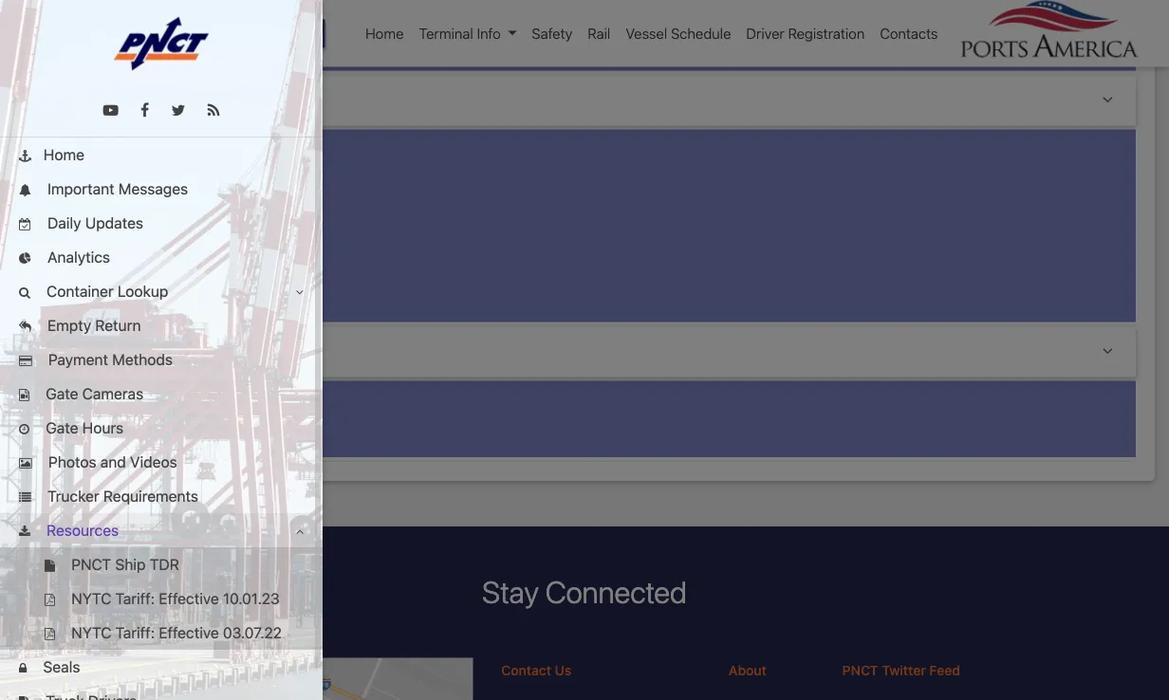 Task type: describe. For each thing, give the bounding box(es) containing it.
1 vertical spatial home
[[43, 146, 84, 164]]

03.07.22
[[223, 624, 282, 642]]

analytics link
[[0, 240, 323, 274]]

export booking number container size (length/height) and type proper hazardous cargo documentation titles of cars over dimensional measurements reefer commodity and temperature
[[52, 152, 304, 284]]

angle down image for resources
[[296, 526, 304, 538]]

methods
[[112, 351, 173, 369]]

quick links
[[19, 25, 94, 42]]

nytc tariff: effective 10.01.23 link
[[0, 582, 323, 616]]

important messages
[[43, 180, 188, 198]]

and up 'documentation'
[[247, 175, 270, 191]]

schedule
[[671, 25, 731, 42]]

gate for gate hours
[[46, 419, 78, 437]]

file pdf o image for nytc tariff: effective 10.01.23
[[45, 595, 55, 607]]

messages
[[118, 180, 188, 198]]

import delivery: tab panel
[[33, 0, 1136, 75]]

cars
[[105, 222, 132, 238]]

and inside receive empty: tab panel
[[247, 403, 270, 420]]

about
[[729, 662, 767, 678]]

and up trucker requirements
[[100, 453, 126, 471]]

angle down image
[[1102, 342, 1113, 359]]

anchor image
[[19, 150, 31, 163]]

return
[[95, 316, 141, 334]]

payment
[[48, 351, 108, 369]]

daily
[[47, 214, 81, 232]]

nytc for nytc tariff: effective 10.01.23
[[71, 590, 111, 608]]

export
[[52, 152, 93, 168]]

commodity
[[96, 268, 168, 284]]

receive empty:
[[56, 342, 171, 362]]

10.01.23
[[223, 590, 280, 608]]

seals link
[[0, 650, 323, 684]]

resources
[[43, 521, 119, 539]]

number inside import delivery: tab panel
[[173, 17, 223, 33]]

driver registration link
[[739, 15, 872, 52]]

home link for safety link
[[358, 15, 411, 52]]

contacts
[[880, 25, 938, 42]]

file image
[[45, 560, 55, 572]]

and down measurements at the top left
[[171, 268, 195, 284]]

stay
[[482, 574, 539, 610]]

contact us
[[501, 662, 572, 678]]

documentation
[[209, 198, 304, 215]]

empty return
[[43, 316, 141, 334]]

us
[[555, 662, 572, 678]]

home link for daily updates "link"
[[0, 138, 323, 172]]

of inside import delivery: tab panel
[[111, 17, 124, 33]]

receive export(s): link
[[56, 91, 1113, 111]]

pnct for pnct twitter feed
[[842, 662, 878, 678]]

twitter
[[882, 662, 926, 678]]

size inside receive empty: tab panel
[[116, 403, 142, 420]]

bell image
[[19, 185, 31, 197]]

seals
[[39, 658, 80, 676]]

search image
[[19, 287, 30, 299]]

over
[[52, 245, 82, 261]]

driver
[[746, 25, 785, 42]]

empty return link
[[0, 308, 323, 343]]

receive empty: link
[[56, 342, 1113, 362]]

list image
[[19, 492, 31, 504]]

reefer
[[52, 268, 93, 284]]

important
[[47, 180, 114, 198]]

receive for receive empty:
[[56, 342, 114, 362]]

gate hours link
[[0, 411, 323, 445]]

cargo
[[168, 198, 205, 215]]

links
[[60, 25, 94, 42]]

gate cameras link
[[0, 377, 323, 411]]

calendar check o image
[[19, 219, 31, 231]]

analytics
[[43, 248, 110, 266]]

type
[[274, 403, 304, 420]]

requirements
[[103, 487, 198, 505]]

feed
[[929, 662, 960, 678]]

tariff: for nytc tariff: effective 10.01.23
[[115, 590, 155, 608]]

tdr
[[150, 556, 179, 574]]

container lookup link
[[0, 274, 323, 308]]

nytc for nytc tariff: effective 03.07.22
[[71, 624, 111, 642]]

bill
[[90, 17, 108, 33]]

vessel schedule link
[[618, 15, 739, 52]]

gate cameras
[[42, 385, 143, 403]]

lookup
[[118, 282, 168, 300]]

hazardous
[[97, 198, 164, 215]]

updates
[[85, 214, 143, 232]]

container for container size (length/height) and type
[[52, 403, 113, 420]]

credit card image
[[19, 355, 32, 368]]

export(s):
[[119, 91, 192, 110]]

receive for receive export(s):
[[56, 91, 114, 110]]

quick links link
[[19, 23, 106, 44]]

nytc tariff: effective 03.07.22 link
[[0, 616, 323, 650]]

(length/height) inside receive empty: tab panel
[[146, 403, 243, 420]]

lading
[[128, 17, 169, 33]]

effective for 03.07.22
[[159, 624, 219, 642]]

registration
[[788, 25, 865, 42]]

ship
[[115, 556, 146, 574]]

file image
[[19, 697, 29, 700]]

angle down image for container lookup
[[296, 287, 304, 299]]

payment methods
[[44, 351, 173, 369]]

container inside export booking number container size (length/height) and type proper hazardous cargo documentation titles of cars over dimensional measurements reefer commodity and temperature
[[52, 175, 113, 191]]



Task type: locate. For each thing, give the bounding box(es) containing it.
trucker requirements
[[43, 487, 198, 505]]

0 vertical spatial of
[[111, 17, 124, 33]]

1 vertical spatial number
[[150, 152, 200, 168]]

1 vertical spatial nytc
[[71, 624, 111, 642]]

pnct ship tdr link
[[0, 548, 323, 582]]

of
[[111, 17, 124, 33], [89, 222, 102, 238]]

contacts link
[[872, 15, 946, 52]]

1 vertical spatial container
[[47, 282, 114, 300]]

gate up photos
[[46, 419, 78, 437]]

0 vertical spatial nytc
[[71, 590, 111, 608]]

receive
[[56, 91, 114, 110], [56, 342, 114, 362]]

and
[[247, 175, 270, 191], [171, 268, 195, 284], [247, 403, 270, 420], [100, 453, 126, 471]]

file pdf o image inside nytc tariff: effective 10.01.23 link
[[45, 595, 55, 607]]

tariff:
[[115, 590, 155, 608], [115, 624, 155, 642]]

of left 'cars'
[[89, 222, 102, 238]]

receive export(s):
[[56, 91, 192, 110]]

nytc
[[71, 590, 111, 608], [71, 624, 111, 642]]

0 vertical spatial size
[[116, 175, 142, 191]]

pnct ship tdr
[[67, 556, 179, 574]]

home link
[[358, 15, 411, 52], [0, 138, 323, 172]]

0 vertical spatial home
[[365, 25, 404, 42]]

measurements
[[165, 245, 257, 261]]

2 effective from the top
[[159, 624, 219, 642]]

number right lading
[[173, 17, 223, 33]]

titles
[[52, 222, 86, 238]]

facebook image
[[140, 103, 149, 118]]

0 horizontal spatial home
[[43, 146, 84, 164]]

0 horizontal spatial pnct
[[71, 556, 111, 574]]

pnct
[[71, 556, 111, 574], [842, 662, 878, 678]]

empty:
[[119, 342, 171, 362]]

download image
[[19, 526, 30, 538]]

1 vertical spatial of
[[89, 222, 102, 238]]

0 vertical spatial angle down image
[[1102, 91, 1113, 107]]

type
[[274, 175, 301, 191]]

pie chart image
[[19, 253, 31, 265]]

vessel
[[626, 25, 667, 42]]

effective down 'nytc tariff: effective 10.01.23'
[[159, 624, 219, 642]]

file pdf o image for nytc tariff: effective 03.07.22
[[45, 629, 55, 641]]

1 vertical spatial file pdf o image
[[45, 629, 55, 641]]

container down gate cameras
[[52, 403, 113, 420]]

1 size from the top
[[116, 175, 142, 191]]

angle down image inside resources link
[[296, 526, 304, 538]]

gate for gate cameras
[[46, 385, 78, 403]]

size up hazardous
[[116, 175, 142, 191]]

1 vertical spatial home link
[[0, 138, 323, 172]]

pnct down 'resources'
[[71, 556, 111, 574]]

receive empty: tab panel
[[33, 381, 1136, 461]]

0 vertical spatial effective
[[159, 590, 219, 608]]

container
[[52, 175, 113, 191], [47, 282, 114, 300], [52, 403, 113, 420]]

rail
[[588, 25, 610, 42]]

1 vertical spatial tariff:
[[115, 624, 155, 642]]

2 vertical spatial angle down image
[[296, 526, 304, 538]]

photos and videos
[[44, 453, 177, 471]]

tab list containing receive export(s):
[[33, 0, 1136, 462]]

0 vertical spatial tariff:
[[115, 590, 155, 608]]

(length/height)
[[146, 175, 243, 191], [146, 403, 243, 420]]

booking
[[96, 152, 146, 168]]

2 gate from the top
[[46, 419, 78, 437]]

effective up nytc tariff: effective 03.07.22
[[159, 590, 219, 608]]

payment methods link
[[0, 343, 323, 377]]

bill of lading number
[[90, 17, 223, 33]]

effective for 10.01.23
[[159, 590, 219, 608]]

1 vertical spatial receive
[[56, 342, 114, 362]]

file pdf o image
[[45, 595, 55, 607], [45, 629, 55, 641]]

contact
[[501, 662, 551, 678]]

(length/height) up photos and videos link
[[146, 403, 243, 420]]

angle down image
[[1102, 91, 1113, 107], [296, 287, 304, 299], [296, 526, 304, 538]]

photos
[[48, 453, 96, 471]]

gate down payment on the left bottom
[[46, 385, 78, 403]]

daily updates link
[[0, 206, 323, 240]]

pnct twitter feed
[[842, 662, 960, 678]]

driver registration
[[746, 25, 865, 42]]

cameras
[[82, 385, 143, 403]]

0 vertical spatial home link
[[358, 15, 411, 52]]

tariff: for nytc tariff: effective 03.07.22
[[115, 624, 155, 642]]

1 horizontal spatial home
[[365, 25, 404, 42]]

trucker
[[47, 487, 99, 505]]

receive down empty return
[[56, 342, 114, 362]]

1 nytc from the top
[[71, 590, 111, 608]]

hours
[[82, 419, 123, 437]]

nytc tariff: effective 10.01.23
[[67, 590, 280, 608]]

tariff: down the ship
[[115, 590, 155, 608]]

reply all image
[[19, 321, 31, 333]]

2 receive from the top
[[56, 342, 114, 362]]

0 vertical spatial number
[[173, 17, 223, 33]]

pnct left twitter
[[842, 662, 878, 678]]

2 tariff: from the top
[[115, 624, 155, 642]]

number
[[173, 17, 223, 33], [150, 152, 200, 168]]

daily updates
[[43, 214, 143, 232]]

1 horizontal spatial pnct
[[842, 662, 878, 678]]

home
[[365, 25, 404, 42], [43, 146, 84, 164]]

important messages link
[[0, 172, 323, 206]]

container for container lookup
[[47, 282, 114, 300]]

safety
[[532, 25, 573, 42]]

number inside export booking number container size (length/height) and type proper hazardous cargo documentation titles of cars over dimensional measurements reefer commodity and temperature
[[150, 152, 200, 168]]

0 vertical spatial (length/height)
[[146, 175, 243, 191]]

1 vertical spatial effective
[[159, 624, 219, 642]]

size inside export booking number container size (length/height) and type proper hazardous cargo documentation titles of cars over dimensional measurements reefer commodity and temperature
[[116, 175, 142, 191]]

gate hours
[[42, 419, 123, 437]]

tab list
[[33, 0, 1136, 462]]

(length/height) inside export booking number container size (length/height) and type proper hazardous cargo documentation titles of cars over dimensional measurements reefer commodity and temperature
[[146, 175, 243, 191]]

rss image
[[208, 103, 220, 118]]

0 vertical spatial container
[[52, 175, 113, 191]]

vessel schedule
[[626, 25, 731, 42]]

resources link
[[0, 513, 323, 548]]

container up proper
[[52, 175, 113, 191]]

clock o image
[[19, 424, 29, 436]]

proper
[[52, 198, 94, 215]]

0 vertical spatial file pdf o image
[[45, 595, 55, 607]]

file pdf o image up seals
[[45, 629, 55, 641]]

stay connected
[[482, 574, 687, 610]]

0 horizontal spatial of
[[89, 222, 102, 238]]

(length/height) up cargo on the top left of page
[[146, 175, 243, 191]]

lock image
[[19, 663, 27, 675]]

1 vertical spatial size
[[116, 403, 142, 420]]

2 (length/height) from the top
[[146, 403, 243, 420]]

temperature
[[198, 268, 277, 284]]

and left type
[[247, 403, 270, 420]]

1 horizontal spatial home link
[[358, 15, 411, 52]]

1 effective from the top
[[159, 590, 219, 608]]

nytc tariff: effective 03.07.22
[[67, 624, 282, 642]]

2 size from the top
[[116, 403, 142, 420]]

safety link
[[524, 15, 580, 52]]

tariff: up seals link
[[115, 624, 155, 642]]

twitter image
[[171, 103, 185, 118]]

empty
[[47, 316, 91, 334]]

quick
[[19, 25, 56, 42]]

2 nytc from the top
[[71, 624, 111, 642]]

number up important messages link
[[150, 152, 200, 168]]

0 vertical spatial pnct
[[71, 556, 111, 574]]

trucker requirements link
[[0, 479, 323, 513]]

0 vertical spatial receive
[[56, 91, 114, 110]]

1 file pdf o image from the top
[[45, 595, 55, 607]]

1 horizontal spatial of
[[111, 17, 124, 33]]

1 vertical spatial pnct
[[842, 662, 878, 678]]

1 vertical spatial gate
[[46, 419, 78, 437]]

photo image
[[19, 458, 32, 470]]

1 gate from the top
[[46, 385, 78, 403]]

connected
[[545, 574, 687, 610]]

container size (length/height) and type
[[52, 403, 304, 420]]

of right bill
[[111, 17, 124, 33]]

receive left facebook image
[[56, 91, 114, 110]]

gate inside 'link'
[[46, 385, 78, 403]]

2 file pdf o image from the top
[[45, 629, 55, 641]]

1 vertical spatial (length/height)
[[146, 403, 243, 420]]

photos and videos link
[[0, 445, 323, 479]]

1 receive from the top
[[56, 91, 114, 110]]

nytc up seals
[[71, 624, 111, 642]]

size down cameras
[[116, 403, 142, 420]]

1 tariff: from the top
[[115, 590, 155, 608]]

nytc down pnct ship tdr at the left bottom of the page
[[71, 590, 111, 608]]

videos
[[130, 453, 177, 471]]

file pdf o image inside nytc tariff: effective 03.07.22 link
[[45, 629, 55, 641]]

rail link
[[580, 15, 618, 52]]

file pdf o image down file image
[[45, 595, 55, 607]]

2 vertical spatial container
[[52, 403, 113, 420]]

dimensional
[[85, 245, 161, 261]]

file movie o image
[[19, 390, 29, 402]]

receive export(s): tab panel
[[33, 130, 1136, 326]]

size
[[116, 175, 142, 191], [116, 403, 142, 420]]

container down analytics
[[47, 282, 114, 300]]

of inside export booking number container size (length/height) and type proper hazardous cargo documentation titles of cars over dimensional measurements reefer commodity and temperature
[[89, 222, 102, 238]]

1 (length/height) from the top
[[146, 175, 243, 191]]

pnct for pnct ship tdr
[[71, 556, 111, 574]]

1 vertical spatial angle down image
[[296, 287, 304, 299]]

container lookup
[[43, 282, 168, 300]]

0 vertical spatial gate
[[46, 385, 78, 403]]

angle down image inside receive export(s): link
[[1102, 91, 1113, 107]]

container inside receive empty: tab panel
[[52, 403, 113, 420]]

0 horizontal spatial home link
[[0, 138, 323, 172]]

youtube play image
[[103, 103, 118, 118]]



Task type: vqa. For each thing, say whether or not it's contained in the screenshot.
the Export
yes



